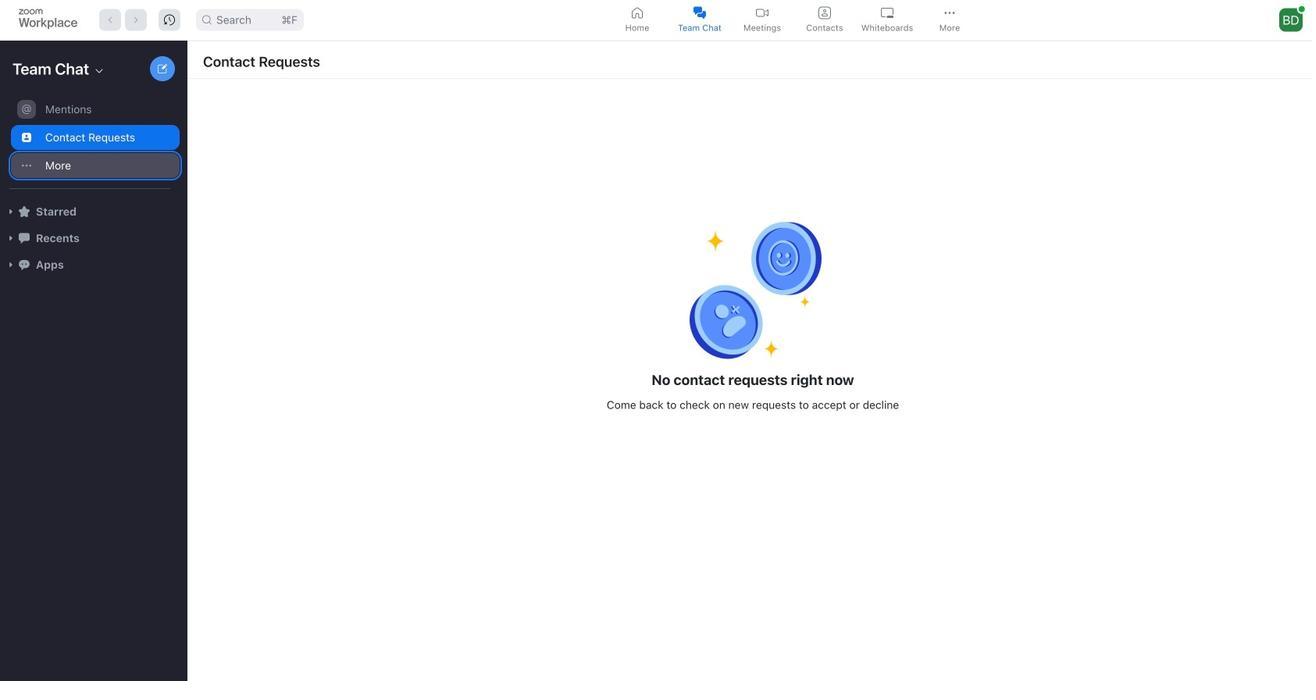 Task type: describe. For each thing, give the bounding box(es) containing it.
triangle right image for apps tree item
[[6, 260, 16, 269]]

triangle right image for starred "tree item"
[[6, 207, 16, 216]]

triangle right image for triangle right icon within the recents tree item
[[6, 234, 16, 243]]

apps tree item
[[6, 252, 180, 278]]

chatbot image
[[19, 259, 30, 270]]

magnifier image
[[202, 15, 212, 25]]

triangle right image for apps tree item
[[6, 260, 16, 269]]

magnifier image
[[202, 15, 212, 25]]



Task type: locate. For each thing, give the bounding box(es) containing it.
tab list
[[608, 2, 983, 37]]

1 triangle right image from the top
[[6, 207, 16, 216]]

tree
[[0, 94, 184, 294]]

3 triangle right image from the top
[[6, 260, 16, 269]]

triangle right image
[[6, 207, 16, 216], [6, 234, 16, 243], [6, 260, 16, 269]]

1 vertical spatial triangle right image
[[6, 234, 16, 243]]

triangle right image inside recents tree item
[[6, 234, 16, 243]]

triangle right image for starred "tree item"
[[6, 207, 16, 216]]

triangle right image
[[6, 207, 16, 216], [6, 234, 16, 243], [6, 260, 16, 269]]

new image
[[158, 64, 167, 73], [158, 64, 167, 73]]

0 vertical spatial triangle right image
[[6, 207, 16, 216]]

group
[[0, 95, 180, 189]]

chatbot image
[[19, 259, 30, 270]]

history image
[[164, 14, 175, 25], [164, 14, 175, 25]]

2 vertical spatial triangle right image
[[6, 260, 16, 269]]

online image
[[1299, 6, 1305, 12], [1299, 6, 1305, 12]]

star image
[[19, 206, 30, 217]]

chevron down small image
[[93, 65, 106, 77]]

2 triangle right image from the top
[[6, 234, 16, 243]]

1 vertical spatial triangle right image
[[6, 234, 16, 243]]

triangle right image inside recents tree item
[[6, 234, 16, 243]]

star image
[[19, 206, 30, 217]]

1 triangle right image from the top
[[6, 207, 16, 216]]

recents tree item
[[6, 225, 180, 252]]

3 triangle right image from the top
[[6, 260, 16, 269]]

0 vertical spatial triangle right image
[[6, 207, 16, 216]]

2 vertical spatial triangle right image
[[6, 260, 16, 269]]

starred tree item
[[6, 198, 180, 225]]

2 triangle right image from the top
[[6, 234, 16, 243]]

chat image
[[19, 233, 30, 244], [19, 233, 30, 244]]

chevron down small image
[[93, 65, 106, 77]]



Task type: vqa. For each thing, say whether or not it's contained in the screenshot.
tree
yes



